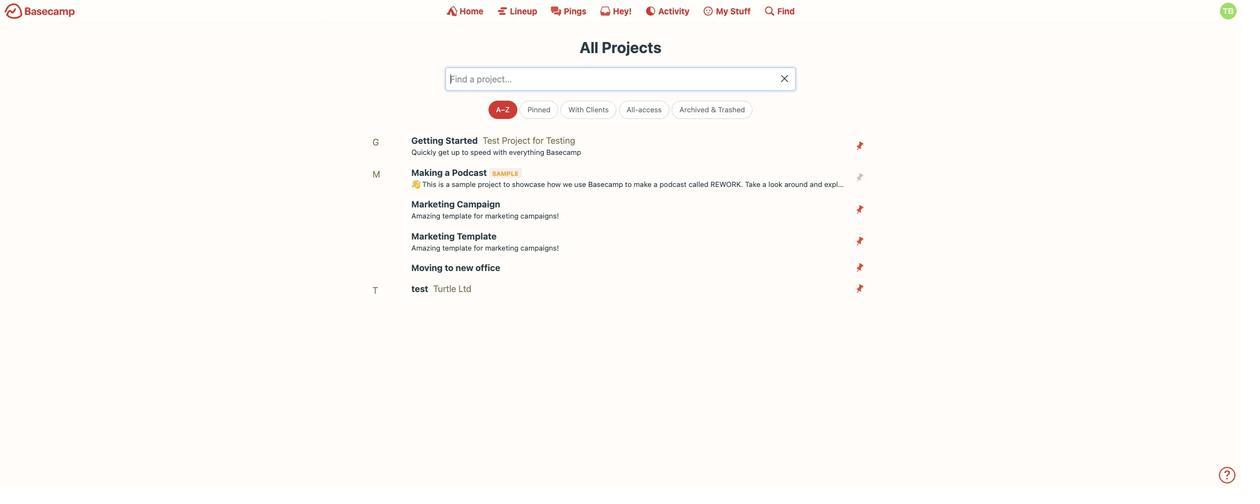 Task type: describe. For each thing, give the bounding box(es) containing it.
template for campaign
[[443, 211, 472, 220]]

quickly
[[412, 148, 437, 157]]

is
[[439, 180, 444, 189]]

home
[[460, 6, 484, 16]]

find
[[778, 6, 795, 16]]

project
[[502, 136, 531, 146]]

a right making
[[445, 167, 450, 177]]

test turtle ltd
[[412, 284, 472, 294]]

hey!
[[613, 6, 632, 16]]

ltd
[[459, 284, 472, 294]]

marketing for marketing template
[[412, 231, 455, 241]]

project
[[478, 180, 502, 189]]

we
[[563, 180, 573, 189]]

a right is
[[446, 180, 450, 189]]

main element
[[0, 0, 1242, 22]]

campaigns! for campaign
[[521, 211, 559, 220]]

with
[[569, 105, 584, 114]]

basecamp inside making a podcast sample 👋 this is a sample project to showcase how we use basecamp to make a podcast called rework. take a look around and explore!
[[589, 180, 623, 189]]

up
[[451, 148, 460, 157]]

amazing for marketing template
[[412, 243, 441, 252]]

sample
[[492, 170, 519, 177]]

how
[[547, 180, 561, 189]]

marketing template amazing template for marketing campaigns!
[[412, 231, 559, 252]]

campaigns! for template
[[521, 243, 559, 252]]

and
[[810, 180, 823, 189]]

activity
[[659, 6, 690, 16]]

marketing for marketing campaign
[[412, 199, 455, 209]]

archived & trashed
[[680, 105, 745, 114]]

office
[[476, 263, 501, 273]]

switch accounts image
[[4, 3, 75, 20]]

pinned link
[[520, 101, 559, 119]]

all-access link
[[619, 101, 670, 119]]

explore!
[[825, 180, 852, 189]]

archived
[[680, 105, 709, 114]]

lineup
[[510, 6, 538, 16]]

test
[[412, 284, 429, 294]]

lineup link
[[497, 6, 538, 17]]

to down sample
[[504, 180, 510, 189]]

t
[[373, 286, 378, 296]]

to left new
[[445, 263, 454, 273]]

tim burton image
[[1221, 3, 1237, 19]]

use
[[575, 180, 587, 189]]

showcase
[[512, 180, 545, 189]]

a–z link
[[489, 101, 518, 119]]

getting
[[412, 136, 444, 146]]

template for template
[[443, 243, 472, 252]]

clients
[[586, 105, 609, 114]]

home link
[[447, 6, 484, 17]]

all-
[[627, 105, 639, 114]]

to left make
[[625, 180, 632, 189]]

moving to new office link
[[412, 257, 847, 278]]

trashed
[[718, 105, 745, 114]]

amazing for marketing campaign
[[412, 211, 441, 220]]

podcast
[[660, 180, 687, 189]]

a right make
[[654, 180, 658, 189]]

my stuff button
[[703, 6, 751, 17]]

new
[[456, 263, 474, 273]]

marketing for template
[[485, 243, 519, 252]]

turtle
[[433, 284, 456, 294]]

take
[[745, 180, 761, 189]]

all
[[580, 38, 599, 56]]

Find a project… text field
[[445, 68, 796, 91]]

archived & trashed link
[[672, 101, 753, 119]]

look
[[769, 180, 783, 189]]



Task type: vqa. For each thing, say whether or not it's contained in the screenshot.
Take
yes



Task type: locate. For each thing, give the bounding box(es) containing it.
marketing inside marketing template amazing template for marketing campaigns!
[[485, 243, 519, 252]]

1 vertical spatial campaigns!
[[521, 243, 559, 252]]

making a podcast sample 👋 this is a sample project to showcase how we use basecamp to make a podcast called rework. take a look around and explore!
[[412, 167, 852, 189]]

template inside marketing template amazing template for marketing campaigns!
[[443, 243, 472, 252]]

access
[[639, 105, 662, 114]]

marketing up office
[[485, 243, 519, 252]]

pings
[[564, 6, 587, 16]]

to
[[462, 148, 469, 157], [504, 180, 510, 189], [625, 180, 632, 189], [445, 263, 454, 273]]

to inside getting started test project for testing quickly get up to speed with everything basecamp
[[462, 148, 469, 157]]

2 vertical spatial for
[[474, 243, 483, 252]]

amazing inside marketing campaign amazing template for marketing campaigns!
[[412, 211, 441, 220]]

for for template
[[474, 243, 483, 252]]

get
[[438, 148, 449, 157]]

2 amazing from the top
[[412, 243, 441, 252]]

template up moving to new office on the left
[[443, 243, 472, 252]]

pings button
[[551, 6, 587, 17]]

amazing down this
[[412, 211, 441, 220]]

for inside marketing template amazing template for marketing campaigns!
[[474, 243, 483, 252]]

marketing down campaign
[[485, 211, 519, 220]]

a
[[445, 167, 450, 177], [446, 180, 450, 189], [654, 180, 658, 189], [763, 180, 767, 189]]

basecamp
[[547, 148, 582, 157], [589, 180, 623, 189]]

this
[[422, 180, 437, 189]]

1 vertical spatial marketing
[[485, 243, 519, 252]]

None submit
[[851, 137, 869, 155], [851, 169, 869, 187], [851, 201, 869, 218], [851, 233, 869, 250], [851, 259, 869, 277], [851, 280, 869, 298], [851, 137, 869, 155], [851, 169, 869, 187], [851, 201, 869, 218], [851, 233, 869, 250], [851, 259, 869, 277], [851, 280, 869, 298]]

for for campaign
[[474, 211, 483, 220]]

1 amazing from the top
[[412, 211, 441, 220]]

navigation containing a–z
[[329, 97, 913, 119]]

navigation
[[329, 97, 913, 119]]

marketing up 'moving'
[[412, 231, 455, 241]]

to right up
[[462, 148, 469, 157]]

a–z
[[496, 105, 510, 114]]

activity link
[[645, 6, 690, 17]]

moving
[[412, 263, 443, 273]]

&
[[711, 105, 716, 114]]

0 horizontal spatial basecamp
[[547, 148, 582, 157]]

marketing inside marketing campaign amazing template for marketing campaigns!
[[412, 199, 455, 209]]

g
[[373, 137, 379, 147]]

marketing campaign amazing template for marketing campaigns!
[[412, 199, 559, 220]]

called
[[689, 180, 709, 189]]

basecamp inside getting started test project for testing quickly get up to speed with everything basecamp
[[547, 148, 582, 157]]

campaigns! inside marketing campaign amazing template for marketing campaigns!
[[521, 211, 559, 220]]

basecamp down testing
[[547, 148, 582, 157]]

template
[[443, 211, 472, 220], [443, 243, 472, 252]]

find button
[[764, 6, 795, 17]]

1 vertical spatial marketing
[[412, 231, 455, 241]]

1 vertical spatial basecamp
[[589, 180, 623, 189]]

my stuff
[[716, 6, 751, 16]]

rework.
[[711, 180, 743, 189]]

marketing for campaign
[[485, 211, 519, 220]]

0 vertical spatial template
[[443, 211, 472, 220]]

make
[[634, 180, 652, 189]]

my
[[716, 6, 729, 16]]

pinned
[[528, 105, 551, 114]]

1 campaigns! from the top
[[521, 211, 559, 220]]

1 template from the top
[[443, 211, 472, 220]]

0 vertical spatial amazing
[[412, 211, 441, 220]]

for down template
[[474, 243, 483, 252]]

1 vertical spatial template
[[443, 243, 472, 252]]

with clients link
[[561, 101, 617, 119]]

2 marketing from the top
[[485, 243, 519, 252]]

2 marketing from the top
[[412, 231, 455, 241]]

basecamp right the use
[[589, 180, 623, 189]]

template
[[457, 231, 497, 241]]

sample
[[452, 180, 476, 189]]

speed
[[471, 148, 491, 157]]

amazing up 'moving'
[[412, 243, 441, 252]]

for inside getting started test project for testing quickly get up to speed with everything basecamp
[[533, 136, 544, 146]]

1 horizontal spatial basecamp
[[589, 180, 623, 189]]

0 vertical spatial marketing
[[485, 211, 519, 220]]

marketing inside marketing template amazing template for marketing campaigns!
[[412, 231, 455, 241]]

everything
[[509, 148, 545, 157]]

amazing
[[412, 211, 441, 220], [412, 243, 441, 252]]

2 template from the top
[[443, 243, 472, 252]]

2 campaigns! from the top
[[521, 243, 559, 252]]

all projects
[[580, 38, 662, 56]]

amazing inside marketing template amazing template for marketing campaigns!
[[412, 243, 441, 252]]

0 vertical spatial marketing
[[412, 199, 455, 209]]

with clients
[[569, 105, 609, 114]]

making
[[412, 167, 443, 177]]

1 vertical spatial amazing
[[412, 243, 441, 252]]

0 vertical spatial basecamp
[[547, 148, 582, 157]]

around
[[785, 180, 808, 189]]

for up everything
[[533, 136, 544, 146]]

marketing
[[485, 211, 519, 220], [485, 243, 519, 252]]

campaign
[[457, 199, 501, 209]]

test
[[483, 136, 500, 146]]

hey! button
[[600, 6, 632, 17]]

podcast
[[452, 167, 487, 177]]

testing
[[546, 136, 575, 146]]

stuff
[[731, 6, 751, 16]]

started
[[446, 136, 478, 146]]

1 marketing from the top
[[412, 199, 455, 209]]

1 marketing from the top
[[485, 211, 519, 220]]

all-access
[[627, 105, 662, 114]]

1 vertical spatial for
[[474, 211, 483, 220]]

template down campaign
[[443, 211, 472, 220]]

with
[[493, 148, 507, 157]]

campaigns! inside marketing template amazing template for marketing campaigns!
[[521, 243, 559, 252]]

0 vertical spatial campaigns!
[[521, 211, 559, 220]]

a left look
[[763, 180, 767, 189]]

getting started test project for testing quickly get up to speed with everything basecamp
[[412, 136, 582, 157]]

marketing
[[412, 199, 455, 209], [412, 231, 455, 241]]

for down campaign
[[474, 211, 483, 220]]

m
[[373, 169, 380, 179]]

for for started
[[533, 136, 544, 146]]

campaigns!
[[521, 211, 559, 220], [521, 243, 559, 252]]

for
[[533, 136, 544, 146], [474, 211, 483, 220], [474, 243, 483, 252]]

template inside marketing campaign amazing template for marketing campaigns!
[[443, 211, 472, 220]]

moving to new office
[[412, 263, 501, 273]]

for inside marketing campaign amazing template for marketing campaigns!
[[474, 211, 483, 220]]

marketing down this
[[412, 199, 455, 209]]

projects
[[602, 38, 662, 56]]

marketing inside marketing campaign amazing template for marketing campaigns!
[[485, 211, 519, 220]]

👋
[[412, 180, 420, 189]]

0 vertical spatial for
[[533, 136, 544, 146]]



